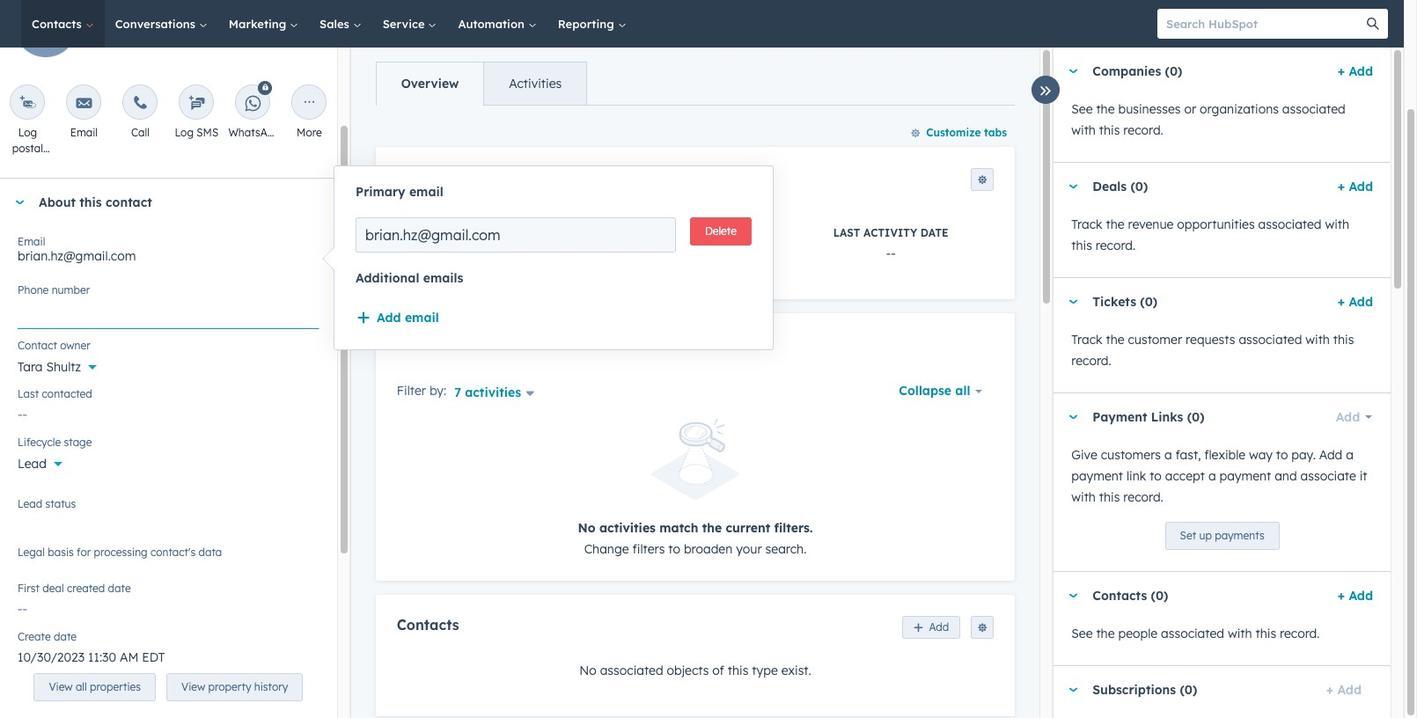 Task type: vqa. For each thing, say whether or not it's contained in the screenshot.
view subscriptions button
no



Task type: describe. For each thing, give the bounding box(es) containing it.
exist.
[[781, 663, 811, 679]]

caret image for contacts
[[1068, 594, 1079, 598]]

10/30/2023
[[426, 246, 493, 262]]

accept
[[1165, 468, 1205, 484]]

companies (0) button
[[1054, 48, 1331, 95]]

the for track the customer requests associated with this record.
[[1106, 332, 1125, 348]]

track for track the customer requests associated with this record.
[[1072, 332, 1103, 348]]

+ for see the businesses or organizations associated with this record.
[[1338, 63, 1345, 79]]

view for view property history
[[181, 681, 205, 694]]

7 activities button
[[454, 384, 542, 400]]

log for log postal mail
[[18, 126, 37, 139]]

organizations
[[1200, 101, 1279, 117]]

owner
[[60, 339, 90, 352]]

primary
[[356, 184, 405, 200]]

associate
[[1301, 468, 1356, 484]]

data
[[397, 168, 431, 186]]

track for track the revenue opportunities associated with this record.
[[1072, 217, 1103, 232]]

last activity date --
[[833, 227, 949, 262]]

tabs
[[984, 126, 1007, 139]]

contact
[[18, 339, 57, 352]]

set up payments
[[1180, 529, 1265, 542]]

+ add button for see the businesses or organizations associated with this record.
[[1338, 61, 1373, 82]]

2 - from the left
[[891, 246, 896, 262]]

email for email
[[70, 126, 98, 139]]

for
[[77, 546, 91, 559]]

legal basis for processing contact's data
[[18, 546, 222, 559]]

+ add button for track the revenue opportunities associated with this record.
[[1338, 176, 1373, 197]]

lead button
[[18, 446, 319, 475]]

created
[[67, 582, 105, 595]]

payment links (0)
[[1093, 409, 1205, 425]]

+ add button for track the customer requests associated with this record.
[[1338, 291, 1373, 313]]

add inside give customers a fast, flexible way to pay. add a payment link to accept a payment and associate it with this record.
[[1319, 447, 1343, 463]]

overview button
[[377, 63, 484, 105]]

email for email brian.hz@gmail.com
[[18, 235, 45, 248]]

objects
[[667, 663, 709, 679]]

tara shultz button
[[18, 349, 319, 379]]

date inside last activity date --
[[921, 227, 949, 240]]

and
[[1275, 468, 1297, 484]]

Create date text field
[[18, 641, 319, 669]]

activities for recent
[[449, 335, 514, 352]]

call
[[131, 126, 150, 139]]

add button
[[1325, 400, 1373, 435]]

primary email
[[356, 184, 443, 200]]

see the people associated with this record.
[[1072, 626, 1320, 642]]

first deal created date
[[18, 582, 131, 595]]

track the customer requests associated with this record.
[[1072, 332, 1354, 369]]

1 horizontal spatial to
[[1150, 468, 1162, 484]]

see for see the people associated with this record.
[[1072, 626, 1093, 642]]

0 vertical spatial date
[[108, 582, 131, 595]]

create date 10/30/2023 11:30 am edt
[[426, 227, 573, 262]]

by:
[[430, 383, 446, 399]]

brian.hz@gmail.com
[[18, 248, 136, 264]]

email image
[[76, 95, 92, 112]]

contacts (0)
[[1093, 588, 1169, 604]]

number
[[52, 283, 90, 297]]

create date
[[18, 631, 77, 644]]

the inside no activities match the current filters. change filters to broaden your search.
[[702, 520, 722, 536]]

no associated objects of this type exist.
[[579, 663, 811, 679]]

record. inside 'track the revenue opportunities associated with this record.'
[[1096, 238, 1136, 254]]

payment links (0) button
[[1054, 393, 1317, 441]]

subscriptions (0) button
[[1054, 666, 1308, 714]]

log sms image
[[189, 95, 205, 112]]

this inside give customers a fast, flexible way to pay. add a payment link to accept a payment and associate it with this record.
[[1099, 489, 1120, 505]]

opportunities
[[1177, 217, 1255, 232]]

caret image for about
[[14, 200, 25, 205]]

reporting link
[[547, 0, 637, 48]]

fast,
[[1176, 447, 1201, 463]]

the for see the businesses or organizations associated with this record.
[[1096, 101, 1115, 117]]

call image
[[132, 95, 148, 112]]

1 payment from the left
[[1072, 468, 1123, 484]]

tickets (0)
[[1093, 294, 1158, 310]]

contact
[[106, 195, 152, 210]]

activity
[[864, 227, 917, 240]]

lead for lead
[[18, 456, 47, 472]]

search.
[[765, 541, 807, 557]]

pay.
[[1292, 447, 1316, 463]]

contacted
[[42, 387, 92, 401]]

subscriptions
[[1093, 682, 1176, 698]]

emails
[[423, 270, 463, 286]]

recent
[[397, 335, 445, 352]]

view property history link
[[166, 674, 303, 702]]

search button
[[1358, 9, 1388, 39]]

(0) for companies (0)
[[1165, 63, 1183, 79]]

basis
[[48, 546, 74, 559]]

see for see the businesses or organizations associated with this record.
[[1072, 101, 1093, 117]]

this inside dropdown button
[[80, 195, 102, 210]]

this inside 'track the revenue opportunities associated with this record.'
[[1072, 238, 1092, 254]]

associated left objects
[[600, 663, 663, 679]]

+ add for see the people associated with this record.
[[1338, 588, 1373, 604]]

contacts link
[[21, 0, 105, 48]]

add inside add button
[[929, 620, 949, 634]]

7 activities
[[454, 384, 521, 400]]

sales link
[[309, 0, 372, 48]]

2 horizontal spatial to
[[1276, 447, 1288, 463]]

with inside 'see the businesses or organizations associated with this record.'
[[1072, 122, 1096, 138]]

stage
[[709, 227, 744, 240]]

Phone number text field
[[18, 294, 319, 329]]

give
[[1072, 447, 1098, 463]]

about
[[39, 195, 76, 210]]

your
[[736, 541, 762, 557]]

First deal created date text field
[[18, 593, 319, 621]]

with inside 'track the revenue opportunities associated with this record.'
[[1325, 217, 1350, 232]]

7
[[454, 384, 461, 400]]

current
[[726, 520, 770, 536]]

add button
[[902, 616, 961, 639]]

flexible
[[1205, 447, 1246, 463]]

service link
[[372, 0, 448, 48]]

status
[[45, 497, 76, 511]]

businesses
[[1118, 101, 1181, 117]]

caret image for deals (0)
[[1068, 184, 1079, 189]]

activities for 7
[[465, 384, 521, 400]]

or
[[1184, 101, 1196, 117]]

alert containing no activities match the current filters.
[[397, 419, 994, 559]]

postal
[[12, 142, 43, 155]]

whatsapp
[[228, 126, 280, 139]]

about this contact button
[[0, 179, 312, 226]]

type
[[752, 663, 778, 679]]

set up payments button
[[1165, 522, 1280, 550]]

tara
[[18, 359, 43, 375]]

activities for no
[[599, 520, 656, 536]]

deals
[[1093, 179, 1127, 195]]

this inside track the customer requests associated with this record.
[[1334, 332, 1354, 348]]

all for view
[[76, 681, 87, 694]]

marketing
[[229, 17, 290, 31]]

collapse
[[899, 383, 952, 399]]

11:30
[[497, 246, 525, 262]]

tickets (0) button
[[1054, 278, 1331, 326]]

to inside no activities match the current filters. change filters to broaden your search.
[[668, 541, 680, 557]]



Task type: locate. For each thing, give the bounding box(es) containing it.
1 vertical spatial contacts
[[1093, 588, 1147, 604]]

am
[[528, 246, 547, 262]]

Search HubSpot search field
[[1158, 9, 1372, 39]]

caret image
[[1068, 69, 1079, 74], [14, 200, 25, 205], [1068, 594, 1079, 598], [1068, 688, 1079, 692]]

0 vertical spatial lifecycle
[[647, 227, 706, 240]]

add
[[1349, 63, 1373, 79], [1349, 179, 1373, 195], [1349, 294, 1373, 310], [377, 310, 401, 326], [1336, 409, 1360, 425], [1319, 447, 1343, 463], [1349, 588, 1373, 604], [929, 620, 949, 634], [1337, 682, 1362, 698]]

lead for lead status
[[18, 497, 42, 511]]

last left activity
[[833, 227, 860, 240]]

0 vertical spatial email
[[70, 126, 98, 139]]

0 horizontal spatial create
[[18, 631, 51, 644]]

2 horizontal spatial a
[[1346, 447, 1354, 463]]

2 vertical spatial lead
[[18, 497, 42, 511]]

a
[[1165, 447, 1172, 463], [1346, 447, 1354, 463], [1209, 468, 1216, 484]]

(0) inside deals (0) dropdown button
[[1131, 179, 1148, 195]]

date inside create date 10/30/2023 11:30 am edt
[[508, 227, 536, 240]]

mail
[[17, 158, 38, 171]]

deals (0) button
[[1054, 163, 1331, 210]]

email down about
[[18, 235, 45, 248]]

1 vertical spatial create
[[18, 631, 51, 644]]

email inside email brian.hz@gmail.com
[[18, 235, 45, 248]]

2 view from the left
[[181, 681, 205, 694]]

caret image left 'companies' at top
[[1068, 69, 1079, 74]]

with
[[1072, 122, 1096, 138], [1325, 217, 1350, 232], [1306, 332, 1330, 348], [1072, 489, 1096, 505], [1228, 626, 1252, 642]]

view for view all properties
[[49, 681, 73, 694]]

the left people
[[1096, 626, 1115, 642]]

view left 'property'
[[181, 681, 205, 694]]

1 vertical spatial last
[[18, 387, 39, 401]]

0 horizontal spatial all
[[76, 681, 87, 694]]

lead inside popup button
[[18, 456, 47, 472]]

create for create date
[[18, 631, 51, 644]]

1 horizontal spatial contacts
[[397, 616, 459, 633]]

email brian.hz@gmail.com
[[18, 235, 136, 264]]

to right the link
[[1150, 468, 1162, 484]]

+ add button for see the people associated with this record.
[[1338, 585, 1373, 607]]

lifecycle for lifecycle stage
[[18, 436, 61, 449]]

record.
[[1124, 122, 1164, 138], [1096, 238, 1136, 254], [1072, 353, 1112, 369], [1124, 489, 1164, 505], [1280, 626, 1320, 642]]

3 caret image from the top
[[1068, 415, 1079, 419]]

customize tabs
[[926, 126, 1007, 139]]

the for track the revenue opportunities associated with this record.
[[1106, 217, 1125, 232]]

1 see from the top
[[1072, 101, 1093, 117]]

(0) for tickets (0)
[[1140, 294, 1158, 310]]

(0) right links
[[1187, 409, 1205, 425]]

associated inside 'track the revenue opportunities associated with this record.'
[[1258, 217, 1322, 232]]

(0) inside tickets (0) dropdown button
[[1140, 294, 1158, 310]]

+ for see the people associated with this record.
[[1338, 588, 1345, 604]]

caret image for companies
[[1068, 69, 1079, 74]]

(0) for contacts (0)
[[1151, 588, 1169, 604]]

all for collapse
[[955, 383, 971, 399]]

contacts (0) button
[[1054, 572, 1331, 620]]

lifecycle for lifecycle stage lead
[[647, 227, 706, 240]]

first
[[18, 582, 40, 595]]

track inside 'track the revenue opportunities associated with this record.'
[[1072, 217, 1103, 232]]

caret image inside subscriptions (0) dropdown button
[[1068, 688, 1079, 692]]

(0) right tickets
[[1140, 294, 1158, 310]]

0 horizontal spatial date
[[54, 631, 77, 644]]

caret image left about
[[14, 200, 25, 205]]

email for primary email
[[409, 184, 443, 200]]

associated inside 'see the businesses or organizations associated with this record.'
[[1282, 101, 1346, 117]]

1 vertical spatial caret image
[[1068, 300, 1079, 304]]

caret image up give
[[1068, 415, 1079, 419]]

2 vertical spatial contacts
[[397, 616, 459, 633]]

2 horizontal spatial contacts
[[1093, 588, 1147, 604]]

the up broaden
[[702, 520, 722, 536]]

date
[[108, 582, 131, 595], [54, 631, 77, 644]]

+ add for track the revenue opportunities associated with this record.
[[1338, 179, 1373, 195]]

1 horizontal spatial create
[[463, 227, 505, 240]]

the down 'companies' at top
[[1096, 101, 1115, 117]]

all right collapse
[[955, 383, 971, 399]]

to
[[1276, 447, 1288, 463], [1150, 468, 1162, 484], [668, 541, 680, 557]]

filter
[[397, 383, 426, 399]]

1 vertical spatial email
[[18, 235, 45, 248]]

property
[[208, 681, 251, 694]]

log postal mail image
[[20, 95, 36, 112]]

caret image inside 'companies (0)' dropdown button
[[1068, 69, 1079, 74]]

2 date from the left
[[921, 227, 949, 240]]

last
[[833, 227, 860, 240], [18, 387, 39, 401]]

links
[[1151, 409, 1184, 425]]

tickets
[[1093, 294, 1136, 310]]

1 horizontal spatial lifecycle
[[647, 227, 706, 240]]

1 horizontal spatial email
[[70, 126, 98, 139]]

last inside last activity date --
[[833, 227, 860, 240]]

lifecycle left stage
[[647, 227, 706, 240]]

activities up the change
[[599, 520, 656, 536]]

(0) for subscriptions (0)
[[1180, 682, 1197, 698]]

0 vertical spatial create
[[463, 227, 505, 240]]

caret image inside tickets (0) dropdown button
[[1068, 300, 1079, 304]]

a down flexible
[[1209, 468, 1216, 484]]

create inside create date 10/30/2023 11:30 am edt
[[463, 227, 505, 240]]

+ add button
[[1338, 61, 1373, 82], [1338, 176, 1373, 197], [1338, 291, 1373, 313], [1338, 585, 1373, 607], [1315, 673, 1373, 708]]

2 vertical spatial caret image
[[1068, 415, 1079, 419]]

email right primary
[[409, 184, 443, 200]]

with inside give customers a fast, flexible way to pay. add a payment link to accept a payment and associate it with this record.
[[1072, 489, 1096, 505]]

whatsapp image
[[245, 95, 261, 112]]

+ add for see the businesses or organizations associated with this record.
[[1338, 63, 1373, 79]]

0 vertical spatial see
[[1072, 101, 1093, 117]]

0 horizontal spatial contacts
[[32, 17, 85, 31]]

contacts for contacts (0)
[[1093, 588, 1147, 604]]

the inside 'track the revenue opportunities associated with this record.'
[[1106, 217, 1125, 232]]

payment down way
[[1220, 468, 1271, 484]]

customer
[[1128, 332, 1182, 348]]

log
[[18, 126, 37, 139], [175, 126, 194, 139]]

broaden
[[684, 541, 733, 557]]

0 vertical spatial email
[[409, 184, 443, 200]]

see the businesses or organizations associated with this record.
[[1072, 101, 1346, 138]]

1 view from the left
[[49, 681, 73, 694]]

(0) for deals (0)
[[1131, 179, 1148, 195]]

1 vertical spatial lifecycle
[[18, 436, 61, 449]]

of
[[712, 663, 724, 679]]

this inside 'see the businesses or organizations associated with this record.'
[[1099, 122, 1120, 138]]

caret image left tickets
[[1068, 300, 1079, 304]]

properties
[[90, 681, 141, 694]]

caret image for tickets (0)
[[1068, 300, 1079, 304]]

about this contact
[[39, 195, 152, 210]]

log inside the 'log postal mail'
[[18, 126, 37, 139]]

1 horizontal spatial date
[[108, 582, 131, 595]]

to down match
[[668, 541, 680, 557]]

caret image for subscriptions
[[1068, 688, 1079, 692]]

(0) inside 'companies (0)' dropdown button
[[1165, 63, 1183, 79]]

lead inside 'lifecycle stage lead'
[[681, 246, 710, 262]]

1 log from the left
[[18, 126, 37, 139]]

0 horizontal spatial view
[[49, 681, 73, 694]]

log sms
[[175, 126, 218, 139]]

give customers a fast, flexible way to pay. add a payment link to accept a payment and associate it with this record.
[[1072, 447, 1368, 505]]

caret image inside deals (0) dropdown button
[[1068, 184, 1079, 189]]

create down first
[[18, 631, 51, 644]]

(0) up people
[[1151, 588, 1169, 604]]

lifecycle left stage in the left bottom of the page
[[18, 436, 61, 449]]

filters
[[632, 541, 665, 557]]

last down tara
[[18, 387, 39, 401]]

-
[[886, 246, 891, 262], [891, 246, 896, 262]]

activities inside popup button
[[465, 384, 521, 400]]

1 vertical spatial activities
[[465, 384, 521, 400]]

track inside track the customer requests associated with this record.
[[1072, 332, 1103, 348]]

contacts for contacts link
[[32, 17, 85, 31]]

email inside button
[[405, 310, 439, 326]]

a up associate
[[1346, 447, 1354, 463]]

Last contacted text field
[[18, 398, 319, 426]]

associated right requests
[[1239, 332, 1302, 348]]

0 vertical spatial lead
[[681, 246, 710, 262]]

create up 10/30/2023 at the top of the page
[[463, 227, 505, 240]]

match
[[660, 520, 698, 536]]

highlights
[[436, 168, 506, 186]]

1 horizontal spatial view
[[181, 681, 205, 694]]

phone number
[[18, 283, 90, 297]]

activities up 7 activities
[[449, 335, 514, 352]]

the down tickets
[[1106, 332, 1125, 348]]

1 horizontal spatial a
[[1209, 468, 1216, 484]]

log left sms
[[175, 126, 194, 139]]

(0) right 'deals'
[[1131, 179, 1148, 195]]

search image
[[1367, 18, 1379, 30]]

link
[[1127, 468, 1146, 484]]

requests
[[1186, 332, 1235, 348]]

date down the first deal created date
[[54, 631, 77, 644]]

the
[[1096, 101, 1115, 117], [1106, 217, 1125, 232], [1106, 332, 1125, 348], [702, 520, 722, 536], [1096, 626, 1115, 642]]

tara shultz
[[18, 359, 81, 375]]

date
[[508, 227, 536, 240], [921, 227, 949, 240]]

view all properties
[[49, 681, 141, 694]]

+
[[1338, 63, 1345, 79], [1338, 179, 1345, 195], [1338, 294, 1345, 310], [1338, 588, 1345, 604], [1326, 682, 1334, 698]]

set
[[1180, 529, 1196, 542]]

create for create date 10/30/2023 11:30 am edt
[[463, 227, 505, 240]]

1 vertical spatial all
[[76, 681, 87, 694]]

(0) inside payment links (0) dropdown button
[[1187, 409, 1205, 425]]

contact owner
[[18, 339, 90, 352]]

record. inside give customers a fast, flexible way to pay. add a payment link to accept a payment and associate it with this record.
[[1124, 489, 1164, 505]]

0 vertical spatial to
[[1276, 447, 1288, 463]]

a left fast,
[[1165, 447, 1172, 463]]

the inside track the customer requests associated with this record.
[[1106, 332, 1125, 348]]

caret image left contacts (0)
[[1068, 594, 1079, 598]]

delete button
[[690, 217, 752, 246]]

0 horizontal spatial date
[[508, 227, 536, 240]]

view down create date
[[49, 681, 73, 694]]

2 vertical spatial activities
[[599, 520, 656, 536]]

caret image for payment links (0)
[[1068, 415, 1079, 419]]

lead down delete button
[[681, 246, 710, 262]]

date right activity
[[921, 227, 949, 240]]

record. inside 'see the businesses or organizations associated with this record.'
[[1124, 122, 1164, 138]]

caret image left 'deals'
[[1068, 184, 1079, 189]]

add email button
[[356, 300, 451, 335]]

activities right 7
[[465, 384, 521, 400]]

payment
[[1072, 468, 1123, 484], [1220, 468, 1271, 484]]

0 vertical spatial activities
[[449, 335, 514, 352]]

0 vertical spatial no
[[578, 520, 596, 536]]

view property history
[[181, 681, 288, 694]]

+ for track the revenue opportunities associated with this record.
[[1338, 179, 1345, 195]]

0 vertical spatial track
[[1072, 217, 1103, 232]]

1 vertical spatial to
[[1150, 468, 1162, 484]]

lead left 'status'
[[18, 497, 42, 511]]

the inside 'see the businesses or organizations associated with this record.'
[[1096, 101, 1115, 117]]

caret image
[[1068, 184, 1079, 189], [1068, 300, 1079, 304], [1068, 415, 1079, 419]]

2 vertical spatial to
[[668, 541, 680, 557]]

email up recent
[[405, 310, 439, 326]]

1 horizontal spatial date
[[921, 227, 949, 240]]

record. inside track the customer requests associated with this record.
[[1072, 353, 1112, 369]]

1 vertical spatial date
[[54, 631, 77, 644]]

0 horizontal spatial payment
[[1072, 468, 1123, 484]]

email down email image
[[70, 126, 98, 139]]

0 horizontal spatial a
[[1165, 447, 1172, 463]]

0 horizontal spatial lifecycle
[[18, 436, 61, 449]]

see down 'companies' at top
[[1072, 101, 1093, 117]]

date right 'created'
[[108, 582, 131, 595]]

associated right opportunities
[[1258, 217, 1322, 232]]

7 activities button
[[454, 379, 545, 403]]

revenue
[[1128, 217, 1174, 232]]

2 caret image from the top
[[1068, 300, 1079, 304]]

2 log from the left
[[175, 126, 194, 139]]

date up 11:30 on the top left of page
[[508, 227, 536, 240]]

legal
[[18, 546, 45, 559]]

track down tickets
[[1072, 332, 1103, 348]]

subscriptions (0)
[[1093, 682, 1197, 698]]

navigation containing overview
[[376, 62, 587, 106]]

log up the "postal"
[[18, 126, 37, 139]]

navigation
[[376, 62, 587, 106]]

0 vertical spatial contacts
[[32, 17, 85, 31]]

associated down contacts (0) dropdown button
[[1161, 626, 1224, 642]]

1 vertical spatial track
[[1072, 332, 1103, 348]]

0 horizontal spatial to
[[668, 541, 680, 557]]

see left people
[[1072, 626, 1093, 642]]

0 horizontal spatial last
[[18, 387, 39, 401]]

lead down 'lifecycle stage'
[[18, 456, 47, 472]]

1 horizontal spatial last
[[833, 227, 860, 240]]

alert
[[397, 419, 994, 559]]

2 payment from the left
[[1220, 468, 1271, 484]]

1 vertical spatial see
[[1072, 626, 1093, 642]]

0 vertical spatial caret image
[[1068, 184, 1079, 189]]

None email field
[[356, 217, 676, 253]]

more image
[[301, 95, 317, 112]]

filters.
[[774, 520, 813, 536]]

+ for track the customer requests associated with this record.
[[1338, 294, 1345, 310]]

(0) inside subscriptions (0) dropdown button
[[1180, 682, 1197, 698]]

payment down give
[[1072, 468, 1123, 484]]

0 vertical spatial all
[[955, 383, 971, 399]]

1 vertical spatial lead
[[18, 456, 47, 472]]

track down 'deals'
[[1072, 217, 1103, 232]]

last for last contacted
[[18, 387, 39, 401]]

caret image left subscriptions
[[1068, 688, 1079, 692]]

it
[[1360, 468, 1368, 484]]

caret image inside about this contact dropdown button
[[14, 200, 25, 205]]

1 - from the left
[[886, 246, 891, 262]]

see inside 'see the businesses or organizations associated with this record.'
[[1072, 101, 1093, 117]]

activities
[[509, 76, 562, 92]]

1 track from the top
[[1072, 217, 1103, 232]]

the for see the people associated with this record.
[[1096, 626, 1115, 642]]

1 vertical spatial no
[[579, 663, 597, 679]]

(0) right subscriptions
[[1180, 682, 1197, 698]]

view all properties link
[[34, 674, 156, 702]]

1 horizontal spatial payment
[[1220, 468, 1271, 484]]

conversations link
[[105, 0, 218, 48]]

automation link
[[448, 0, 547, 48]]

0 vertical spatial last
[[833, 227, 860, 240]]

1 horizontal spatial all
[[955, 383, 971, 399]]

0 horizontal spatial log
[[18, 126, 37, 139]]

all left properties
[[76, 681, 87, 694]]

overview
[[401, 76, 459, 92]]

1 caret image from the top
[[1068, 184, 1079, 189]]

marketing link
[[218, 0, 309, 48]]

payments
[[1215, 529, 1265, 542]]

2 see from the top
[[1072, 626, 1093, 642]]

1 vertical spatial email
[[405, 310, 439, 326]]

caret image inside payment links (0) dropdown button
[[1068, 415, 1079, 419]]

sms
[[197, 126, 218, 139]]

delete
[[705, 224, 737, 238]]

2 track from the top
[[1072, 332, 1103, 348]]

email
[[409, 184, 443, 200], [405, 310, 439, 326]]

1 horizontal spatial log
[[175, 126, 194, 139]]

to right way
[[1276, 447, 1288, 463]]

with inside track the customer requests associated with this record.
[[1306, 332, 1330, 348]]

no inside no activities match the current filters. change filters to broaden your search.
[[578, 520, 596, 536]]

the left "revenue"
[[1106, 217, 1125, 232]]

email for add email
[[405, 310, 439, 326]]

+ add for track the customer requests associated with this record.
[[1338, 294, 1373, 310]]

no for no associated objects of this type exist.
[[579, 663, 597, 679]]

edt
[[551, 246, 573, 262]]

(0) up businesses
[[1165, 63, 1183, 79]]

activities inside no activities match the current filters. change filters to broaden your search.
[[599, 520, 656, 536]]

create
[[463, 227, 505, 240], [18, 631, 51, 644]]

customize
[[926, 126, 981, 139]]

more
[[297, 126, 322, 139]]

last for last activity date --
[[833, 227, 860, 240]]

no for no activities match the current filters. change filters to broaden your search.
[[578, 520, 596, 536]]

filter by:
[[397, 383, 446, 399]]

processing
[[94, 546, 148, 559]]

(0) inside contacts (0) dropdown button
[[1151, 588, 1169, 604]]

data
[[199, 546, 222, 559]]

contacts inside dropdown button
[[1093, 588, 1147, 604]]

lifecycle inside 'lifecycle stage lead'
[[647, 227, 706, 240]]

payment
[[1093, 409, 1147, 425]]

1 date from the left
[[508, 227, 536, 240]]

contacts
[[32, 17, 85, 31], [1093, 588, 1147, 604], [397, 616, 459, 633]]

lifecycle stage lead
[[647, 227, 744, 262]]

0 horizontal spatial email
[[18, 235, 45, 248]]

lead
[[681, 246, 710, 262], [18, 456, 47, 472], [18, 497, 42, 511]]

add inside add email button
[[377, 310, 401, 326]]

log for log sms
[[175, 126, 194, 139]]

associated inside track the customer requests associated with this record.
[[1239, 332, 1302, 348]]

activities button
[[484, 63, 586, 105]]

associated right organizations
[[1282, 101, 1346, 117]]

add email
[[377, 310, 439, 326]]

this
[[1099, 122, 1120, 138], [80, 195, 102, 210], [1072, 238, 1092, 254], [1334, 332, 1354, 348], [1099, 489, 1120, 505], [1256, 626, 1277, 642], [728, 663, 749, 679]]

add inside add popup button
[[1336, 409, 1360, 425]]

all inside popup button
[[955, 383, 971, 399]]

caret image inside contacts (0) dropdown button
[[1068, 594, 1079, 598]]



